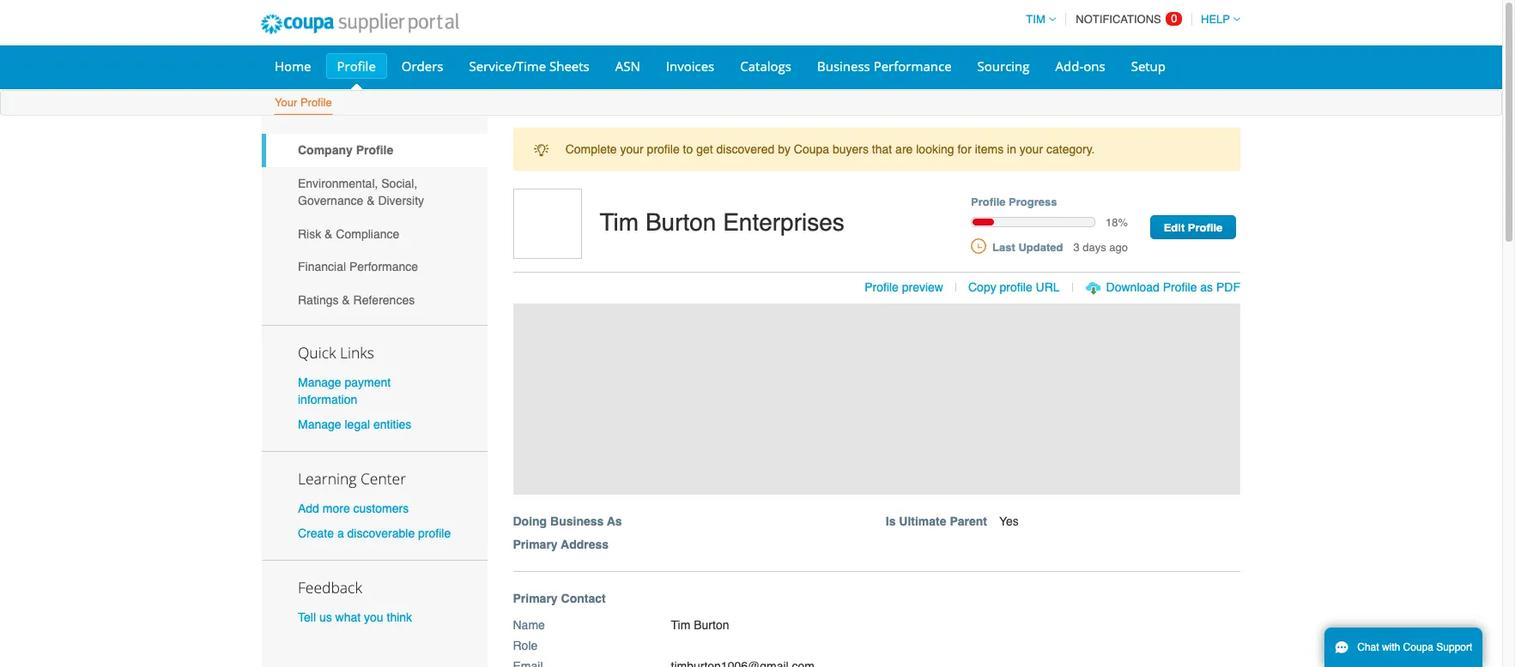 Task type: locate. For each thing, give the bounding box(es) containing it.
business
[[817, 58, 870, 75], [550, 515, 604, 528]]

coupa inside alert
[[794, 143, 829, 156]]

primary address
[[513, 538, 609, 552]]

profile right discoverable
[[418, 527, 451, 541]]

performance inside "link"
[[349, 260, 418, 274]]

& inside ratings & references link
[[342, 294, 350, 307]]

1 vertical spatial primary
[[513, 592, 558, 606]]

burton
[[645, 209, 716, 236], [694, 619, 729, 632]]

for
[[958, 143, 972, 156]]

0 vertical spatial &
[[367, 194, 375, 208]]

orders
[[402, 58, 443, 75]]

0 vertical spatial business
[[817, 58, 870, 75]]

think
[[387, 611, 412, 625]]

coupa supplier portal image
[[249, 3, 470, 45]]

company profile link
[[262, 134, 487, 167]]

1 horizontal spatial profile
[[647, 143, 680, 156]]

performance up references
[[349, 260, 418, 274]]

coupa inside button
[[1403, 642, 1433, 654]]

0 vertical spatial profile
[[647, 143, 680, 156]]

profile left to
[[647, 143, 680, 156]]

0 vertical spatial tim
[[1026, 13, 1045, 26]]

your profile
[[275, 96, 332, 109]]

2 horizontal spatial &
[[367, 194, 375, 208]]

financial performance
[[298, 260, 418, 274]]

ago
[[1109, 241, 1128, 254]]

1 manage from the top
[[298, 376, 341, 389]]

url
[[1036, 281, 1060, 295]]

entities
[[373, 418, 411, 432]]

tim burton enterprises
[[600, 209, 844, 236]]

1 your from the left
[[620, 143, 644, 156]]

0 vertical spatial performance
[[874, 58, 952, 75]]

& right the 'risk'
[[325, 227, 333, 241]]

0 vertical spatial manage
[[298, 376, 341, 389]]

1 horizontal spatial your
[[1020, 143, 1043, 156]]

manage up the information
[[298, 376, 341, 389]]

0 horizontal spatial performance
[[349, 260, 418, 274]]

invoices link
[[655, 53, 726, 79]]

manage inside manage payment information
[[298, 376, 341, 389]]

1 vertical spatial manage
[[298, 418, 341, 432]]

& inside risk & compliance link
[[325, 227, 333, 241]]

profile down 'coupa supplier portal' image
[[337, 58, 376, 75]]

ultimate
[[899, 515, 946, 528]]

navigation containing notifications 0
[[1018, 3, 1240, 36]]

environmental,
[[298, 177, 378, 191]]

download profile as pdf
[[1106, 281, 1240, 295]]

primary inside tim burton enterprises banner
[[513, 538, 558, 552]]

updated
[[1018, 241, 1063, 254]]

help
[[1201, 13, 1230, 26]]

& left diversity
[[367, 194, 375, 208]]

tim link
[[1018, 13, 1056, 26]]

profile right your
[[300, 96, 332, 109]]

1 horizontal spatial performance
[[874, 58, 952, 75]]

your right complete
[[620, 143, 644, 156]]

address
[[561, 538, 609, 552]]

coupa
[[794, 143, 829, 156], [1403, 642, 1433, 654]]

risk & compliance
[[298, 227, 399, 241]]

0 horizontal spatial your
[[620, 143, 644, 156]]

enterprises
[[723, 209, 844, 236]]

0 vertical spatial burton
[[645, 209, 716, 236]]

add-
[[1055, 58, 1084, 75]]

primary down doing
[[513, 538, 558, 552]]

asn link
[[604, 53, 651, 79]]

2 vertical spatial tim
[[671, 619, 690, 632]]

business inside tim burton enterprises banner
[[550, 515, 604, 528]]

that
[[872, 143, 892, 156]]

0 horizontal spatial tim
[[600, 209, 639, 236]]

0 horizontal spatial business
[[550, 515, 604, 528]]

business performance link
[[806, 53, 963, 79]]

performance up the are
[[874, 58, 952, 75]]

1 horizontal spatial &
[[342, 294, 350, 307]]

doing
[[513, 515, 547, 528]]

18%
[[1106, 216, 1128, 229]]

feedback
[[298, 578, 362, 599]]

manage legal entities link
[[298, 418, 411, 432]]

discoverable
[[347, 527, 415, 541]]

primary contact
[[513, 592, 606, 606]]

1 horizontal spatial coupa
[[1403, 642, 1433, 654]]

add-ons link
[[1044, 53, 1116, 79]]

profile inside alert
[[647, 143, 680, 156]]

compliance
[[336, 227, 399, 241]]

tim burton enterprises banner
[[507, 189, 1258, 572]]

2 horizontal spatial tim
[[1026, 13, 1045, 26]]

1 primary from the top
[[513, 538, 558, 552]]

ons
[[1083, 58, 1105, 75]]

2 manage from the top
[[298, 418, 341, 432]]

manage down the information
[[298, 418, 341, 432]]

profile
[[647, 143, 680, 156], [1000, 281, 1032, 295], [418, 527, 451, 541]]

1 vertical spatial business
[[550, 515, 604, 528]]

name
[[513, 619, 545, 632]]

catalogs
[[740, 58, 791, 75]]

add
[[298, 502, 319, 516]]

your profile link
[[274, 93, 333, 115]]

by
[[778, 143, 791, 156]]

& for compliance
[[325, 227, 333, 241]]

doing business as
[[513, 515, 622, 528]]

0 horizontal spatial &
[[325, 227, 333, 241]]

setup link
[[1120, 53, 1177, 79]]

tim
[[1026, 13, 1045, 26], [600, 209, 639, 236], [671, 619, 690, 632]]

business up address
[[550, 515, 604, 528]]

are
[[895, 143, 913, 156]]

buyers
[[833, 143, 869, 156]]

1 horizontal spatial tim
[[671, 619, 690, 632]]

2 horizontal spatial profile
[[1000, 281, 1032, 295]]

2 vertical spatial &
[[342, 294, 350, 307]]

looking
[[916, 143, 954, 156]]

profile left as
[[1163, 281, 1197, 295]]

profile left url
[[1000, 281, 1032, 295]]

days
[[1083, 241, 1106, 254]]

tim burton
[[671, 619, 729, 632]]

performance for business performance
[[874, 58, 952, 75]]

your right the in
[[1020, 143, 1043, 156]]

business right the catalogs
[[817, 58, 870, 75]]

0 horizontal spatial coupa
[[794, 143, 829, 156]]

coupa right with
[[1403, 642, 1433, 654]]

with
[[1382, 642, 1400, 654]]

us
[[319, 611, 332, 625]]

& right ratings
[[342, 294, 350, 307]]

complete your profile to get discovered by coupa buyers that are looking for items in your category.
[[565, 143, 1095, 156]]

profile preview link
[[865, 281, 943, 295]]

1 vertical spatial coupa
[[1403, 642, 1433, 654]]

manage for manage legal entities
[[298, 418, 341, 432]]

company profile
[[298, 144, 393, 157]]

primary for primary address
[[513, 538, 558, 552]]

1 vertical spatial performance
[[349, 260, 418, 274]]

download
[[1106, 281, 1160, 295]]

tim inside tim burton enterprises banner
[[600, 209, 639, 236]]

0 vertical spatial coupa
[[794, 143, 829, 156]]

1 horizontal spatial business
[[817, 58, 870, 75]]

0 vertical spatial primary
[[513, 538, 558, 552]]

1 vertical spatial &
[[325, 227, 333, 241]]

burton inside banner
[[645, 209, 716, 236]]

2 primary from the top
[[513, 592, 558, 606]]

performance
[[874, 58, 952, 75], [349, 260, 418, 274]]

parent
[[950, 515, 987, 528]]

1 vertical spatial tim
[[600, 209, 639, 236]]

1 vertical spatial burton
[[694, 619, 729, 632]]

to
[[683, 143, 693, 156]]

add more customers
[[298, 502, 409, 516]]

1 vertical spatial profile
[[1000, 281, 1032, 295]]

references
[[353, 294, 415, 307]]

background image
[[513, 304, 1240, 495]]

coupa right the by at the right of page
[[794, 143, 829, 156]]

navigation
[[1018, 3, 1240, 36]]

0 horizontal spatial profile
[[418, 527, 451, 541]]

progress
[[1009, 196, 1057, 209]]

your
[[620, 143, 644, 156], [1020, 143, 1043, 156]]

complete your profile to get discovered by coupa buyers that are looking for items in your category. alert
[[513, 128, 1240, 171]]

primary up name
[[513, 592, 558, 606]]



Task type: vqa. For each thing, say whether or not it's contained in the screenshot.
Requests
no



Task type: describe. For each thing, give the bounding box(es) containing it.
complete
[[565, 143, 617, 156]]

social,
[[381, 177, 417, 191]]

financial
[[298, 260, 346, 274]]

center
[[360, 469, 406, 489]]

legal
[[345, 418, 370, 432]]

tim for tim burton
[[671, 619, 690, 632]]

profile inside button
[[1000, 281, 1032, 295]]

business inside business performance link
[[817, 58, 870, 75]]

profile right edit
[[1188, 222, 1223, 235]]

copy profile url button
[[968, 279, 1060, 296]]

profile inside button
[[1163, 281, 1197, 295]]

get
[[696, 143, 713, 156]]

sourcing link
[[966, 53, 1041, 79]]

sheets
[[549, 58, 589, 75]]

chat
[[1357, 642, 1379, 654]]

contact
[[561, 592, 606, 606]]

diversity
[[378, 194, 424, 208]]

2 vertical spatial profile
[[418, 527, 451, 541]]

governance
[[298, 194, 363, 208]]

& for references
[[342, 294, 350, 307]]

manage for manage payment information
[[298, 376, 341, 389]]

tell us what you think button
[[298, 610, 412, 627]]

burton for tim burton
[[694, 619, 729, 632]]

0
[[1171, 12, 1177, 25]]

environmental, social, governance & diversity
[[298, 177, 424, 208]]

pdf
[[1216, 281, 1240, 295]]

profile link
[[326, 53, 387, 79]]

as
[[607, 515, 622, 528]]

manage payment information
[[298, 376, 391, 407]]

2 your from the left
[[1020, 143, 1043, 156]]

download profile as pdf button
[[1106, 279, 1240, 296]]

primary for primary contact
[[513, 592, 558, 606]]

preview
[[902, 281, 943, 295]]

performance for financial performance
[[349, 260, 418, 274]]

business performance
[[817, 58, 952, 75]]

tell
[[298, 611, 316, 625]]

information
[[298, 393, 357, 407]]

you
[[364, 611, 383, 625]]

profile left preview
[[865, 281, 899, 295]]

home
[[275, 58, 311, 75]]

profile left 'progress'
[[971, 196, 1006, 209]]

risk & compliance link
[[262, 217, 487, 251]]

service/time sheets
[[469, 58, 589, 75]]

more
[[323, 502, 350, 516]]

invoices
[[666, 58, 714, 75]]

chat with coupa support
[[1357, 642, 1472, 654]]

tim for tim
[[1026, 13, 1045, 26]]

help link
[[1193, 13, 1240, 26]]

your
[[275, 96, 297, 109]]

create a discoverable profile link
[[298, 527, 451, 541]]

tim for tim burton enterprises
[[600, 209, 639, 236]]

asn
[[615, 58, 640, 75]]

risk
[[298, 227, 321, 241]]

setup
[[1131, 58, 1166, 75]]

burton for tim burton enterprises
[[645, 209, 716, 236]]

items
[[975, 143, 1004, 156]]

yes
[[999, 515, 1019, 528]]

edit
[[1164, 222, 1185, 235]]

ratings
[[298, 294, 339, 307]]

catalogs link
[[729, 53, 803, 79]]

profile progress
[[971, 196, 1057, 209]]

ratings & references link
[[262, 284, 487, 317]]

is
[[886, 515, 896, 528]]

manage payment information link
[[298, 376, 391, 407]]

quick links
[[298, 342, 374, 363]]

service/time
[[469, 58, 546, 75]]

learning
[[298, 469, 357, 489]]

add more customers link
[[298, 502, 409, 516]]

manage legal entities
[[298, 418, 411, 432]]

profile preview
[[865, 281, 943, 295]]

financial performance link
[[262, 251, 487, 284]]

create
[[298, 527, 334, 541]]

sourcing
[[977, 58, 1030, 75]]

ratings & references
[[298, 294, 415, 307]]

chat with coupa support button
[[1324, 628, 1483, 668]]

home link
[[264, 53, 322, 79]]

last
[[992, 241, 1015, 254]]

learning center
[[298, 469, 406, 489]]

category.
[[1046, 143, 1095, 156]]

tell us what you think
[[298, 611, 412, 625]]

role
[[513, 639, 538, 653]]

copy profile url
[[968, 281, 1060, 295]]

edit profile
[[1164, 222, 1223, 235]]

& inside environmental, social, governance & diversity
[[367, 194, 375, 208]]

orders link
[[390, 53, 455, 79]]

tim burton enterprises image
[[513, 189, 582, 260]]

profile up social,
[[356, 144, 393, 157]]

discovered
[[716, 143, 774, 156]]

company
[[298, 144, 353, 157]]

is ultimate parent
[[886, 515, 987, 528]]

quick
[[298, 342, 336, 363]]

3
[[1073, 241, 1080, 254]]

3 days ago
[[1073, 241, 1128, 254]]

payment
[[345, 376, 391, 389]]



